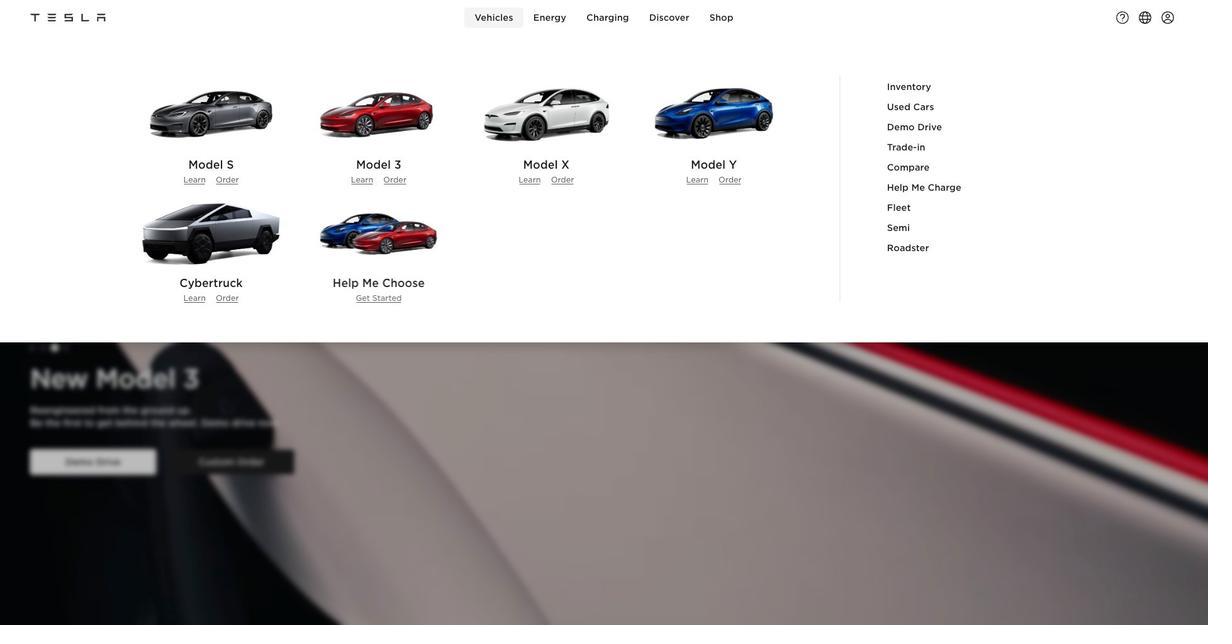 Task type: vqa. For each thing, say whether or not it's contained in the screenshot.
Model Y "image"
yes



Task type: locate. For each thing, give the bounding box(es) containing it.
support image
[[1116, 10, 1131, 25]]

region & language image
[[1138, 10, 1153, 25]]

tesla logo image
[[30, 10, 106, 25]]

model s image
[[142, 76, 280, 154]]

model 3 image
[[310, 76, 448, 154]]



Task type: describe. For each thing, give the bounding box(es) containing it.
model x image
[[477, 76, 616, 154]]

account image
[[1161, 10, 1176, 25]]

cybertruck image
[[142, 194, 280, 272]]

help me choose image
[[310, 194, 448, 272]]

tab list tab list
[[21, 342, 77, 353]]

model y image
[[645, 76, 784, 154]]



